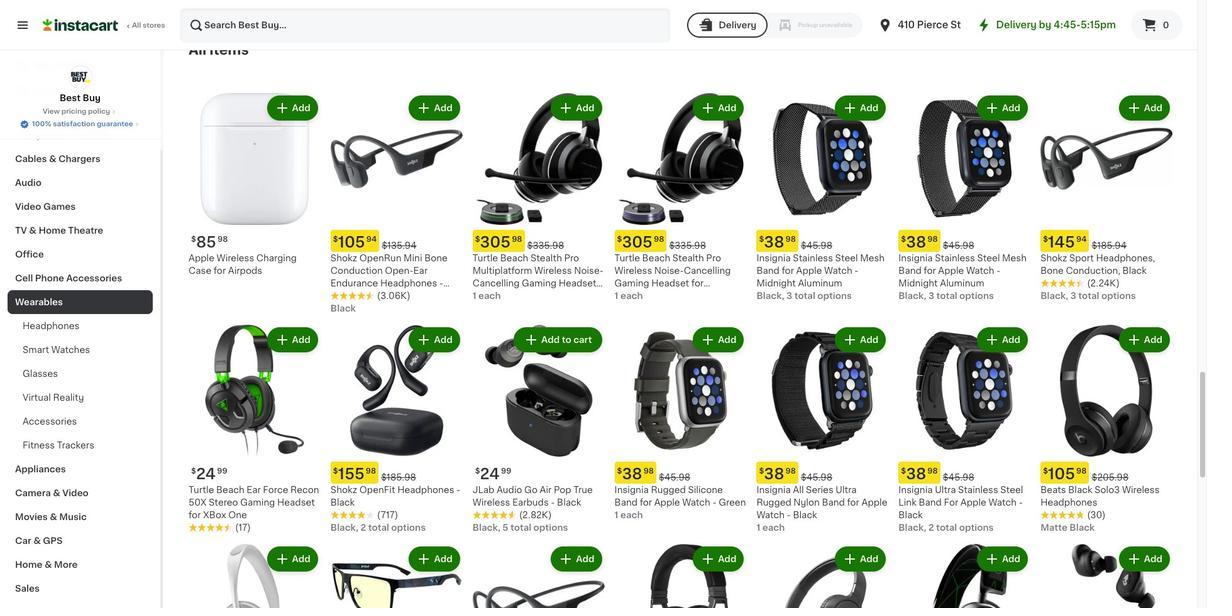 Task type: describe. For each thing, give the bounding box(es) containing it.
black, 2 total options
[[331, 524, 426, 533]]

410 pierce st
[[898, 20, 961, 30]]

insignia inside insignia rugged silicone band for apple watch - green 1 each
[[615, 486, 649, 495]]

total inside button
[[246, 5, 267, 13]]

(30)
[[1088, 511, 1106, 520]]

beach for noise-
[[643, 254, 671, 263]]

for inside the 'apple wireless charging case for airpods'
[[214, 267, 226, 276]]

& for car
[[33, 537, 41, 546]]

black inside "shokz openrun mini bone conduction open-ear endurance headphones - black"
[[331, 292, 355, 301]]

insignia rugged silicone band for apple watch - green 1 each
[[615, 486, 746, 520]]

(2.24k)
[[1088, 279, 1120, 288]]

410
[[898, 20, 915, 30]]

product group containing 145
[[1041, 93, 1173, 303]]

1 each for turtle beach stealth pro multiplatform wireless noise- cancelling gaming headset - black
[[473, 292, 501, 301]]

105 for $ 105 98
[[1048, 467, 1076, 482]]

guarantee
[[97, 121, 133, 128]]

$ 305 98 for turtle beach stealth pro wireless noise-cancelling gaming headset for playstation - black
[[617, 235, 664, 250]]

recon
[[291, 486, 319, 495]]

movies & music
[[15, 513, 87, 522]]

movies
[[15, 513, 48, 522]]

audio link
[[8, 171, 153, 195]]

stores
[[143, 22, 165, 29]]

& for movies
[[50, 513, 57, 522]]

to
[[562, 336, 572, 345]]

noise- inside turtle beach stealth pro multiplatform wireless noise- cancelling gaming headset - black
[[574, 267, 604, 276]]

delivery by 4:45-5:15pm link
[[976, 18, 1116, 33]]

playstation
[[615, 292, 665, 301]]

view pricing policy
[[43, 108, 110, 115]]

theatre
[[68, 226, 103, 235]]

tv & home theatre link
[[8, 219, 153, 243]]

product group containing 155
[[331, 325, 463, 535]]

link
[[899, 499, 917, 508]]

1 inside insignia all series ultra rugged nylon band for apple watch - black 1 each
[[757, 524, 761, 533]]

cell phone accessories link
[[8, 267, 153, 291]]

headset inside turtle beach stealth pro multiplatform wireless noise- cancelling gaming headset - black
[[559, 279, 597, 288]]

video games
[[15, 203, 76, 211]]

gps
[[43, 537, 63, 546]]

for
[[944, 499, 959, 508]]

$135.94
[[382, 242, 417, 250]]

again
[[64, 61, 88, 70]]

$ inside $ 155 98
[[333, 468, 338, 475]]

for inside insignia all series ultra rugged nylon band for apple watch - black 1 each
[[847, 499, 860, 508]]

1 inside insignia rugged silicone band for apple watch - green 1 each
[[615, 511, 619, 520]]

lists
[[35, 86, 57, 95]]

$ 105 98
[[1044, 467, 1087, 482]]

- inside insignia rugged silicone band for apple watch - green 1 each
[[713, 499, 717, 508]]

- inside insignia all series ultra rugged nylon band for apple watch - black 1 each
[[787, 511, 791, 520]]

- inside the turtle beach stealth pro wireless noise-cancelling gaming headset for playstation - black
[[668, 292, 671, 301]]

camera
[[15, 489, 51, 498]]

tv
[[15, 226, 27, 235]]

green
[[719, 499, 746, 508]]

2 3 from the left
[[929, 292, 935, 301]]

98 inside the $ 105 98
[[1077, 468, 1087, 475]]

add inside button
[[542, 336, 560, 345]]

video games link
[[8, 195, 153, 219]]

1 vertical spatial home
[[15, 561, 42, 570]]

smart watches
[[23, 346, 90, 355]]

headphones inside the headphones link
[[23, 322, 79, 331]]

410 pierce st button
[[878, 8, 961, 43]]

games
[[43, 203, 76, 211]]

shokz for 145
[[1041, 254, 1068, 263]]

policy
[[88, 108, 110, 115]]

xbox
[[203, 511, 226, 520]]

black inside beats black solo3 wireless headphones
[[1069, 486, 1093, 495]]

black inside the turtle beach stealth pro wireless noise-cancelling gaming headset for playstation - black
[[674, 292, 698, 301]]

shop link
[[8, 28, 153, 53]]

glasses
[[23, 370, 58, 379]]

pop
[[554, 486, 572, 495]]

3 3 from the left
[[1071, 292, 1077, 301]]

air
[[540, 486, 552, 495]]

best buy
[[60, 94, 101, 103]]

2 aluminum from the left
[[940, 279, 985, 288]]

audio inside jlab audio go air pop true wireless earbuds - black
[[497, 486, 522, 495]]

by
[[1039, 20, 1052, 30]]

headphones,
[[1097, 254, 1156, 263]]

wireless inside jlab audio go air pop true wireless earbuds - black
[[473, 499, 510, 508]]

all stores
[[132, 22, 165, 29]]

99 for beach
[[217, 468, 227, 475]]

- inside "shokz openrun mini bone conduction open-ear endurance headphones - black"
[[440, 279, 443, 288]]

insignia inside insignia ultra stainless steel link band for apple watch - black black, 2 total options
[[899, 486, 933, 495]]

all for all stores
[[132, 22, 141, 29]]

headphones inside "shokz openrun mini bone conduction open-ear endurance headphones - black"
[[380, 279, 437, 288]]

best buy link
[[60, 65, 101, 104]]

sales
[[15, 585, 40, 594]]

airpods
[[228, 267, 262, 276]]

stainless inside insignia ultra stainless steel link band for apple watch - black black, 2 total options
[[959, 486, 999, 495]]

5:15pm
[[1081, 20, 1116, 30]]

2 midnight from the left
[[899, 279, 938, 288]]

add to cart button
[[515, 329, 601, 352]]

& for camera
[[53, 489, 60, 498]]

more
[[54, 561, 78, 570]]

view pricing policy link
[[43, 107, 118, 117]]

delivery for delivery
[[719, 21, 757, 30]]

(717)
[[377, 511, 398, 520]]

sales link
[[8, 577, 153, 601]]

305 for turtle beach stealth pro multiplatform wireless noise- cancelling gaming headset - black
[[480, 235, 511, 250]]

trackers
[[57, 442, 94, 450]]

- inside turtle beach stealth pro multiplatform wireless noise- cancelling gaming headset - black
[[599, 279, 603, 288]]

305 for turtle beach stealth pro wireless noise-cancelling gaming headset for playstation - black
[[622, 235, 653, 250]]

charging
[[257, 254, 297, 263]]

each inside insignia rugged silicone band for apple watch - green 1 each
[[621, 511, 643, 520]]

computers & tablets
[[15, 131, 111, 140]]

all for all items
[[189, 44, 207, 57]]

fitness trackers link
[[8, 434, 153, 458]]

apple inside insignia rugged silicone band for apple watch - green 1 each
[[655, 499, 680, 508]]

each inside insignia all series ultra rugged nylon band for apple watch - black 1 each
[[763, 524, 785, 533]]

wearables
[[15, 298, 63, 307]]

fitness
[[23, 442, 55, 450]]

beats black solo3 wireless headphones
[[1041, 486, 1160, 508]]

bone for 105
[[425, 254, 448, 263]]

$ 24 99 for jlab
[[475, 467, 512, 482]]

audio inside audio link
[[15, 179, 41, 187]]

black inside shokz openfit headphones - black
[[331, 499, 355, 508]]

$185.94
[[1092, 242, 1127, 250]]

stereo
[[209, 499, 238, 508]]

for inside insignia rugged silicone band for apple watch - green 1 each
[[640, 499, 652, 508]]

$105.94 original price: $135.94 element
[[331, 230, 463, 252]]

turtle for turtle beach stealth pro wireless noise-cancelling gaming headset for playstation - black
[[615, 254, 640, 263]]

$305.98 original price: $335.98 element for noise-
[[615, 230, 747, 252]]

$145.94 original price: $185.94 element
[[1041, 230, 1173, 252]]

- inside jlab audio go air pop true wireless earbuds - black
[[551, 499, 555, 508]]

0 horizontal spatial video
[[15, 203, 41, 211]]

apple inside insignia all series ultra rugged nylon band for apple watch - black 1 each
[[862, 499, 888, 508]]

jlab audio go air pop true wireless earbuds - black
[[473, 486, 593, 508]]

delivery for delivery by 4:45-5:15pm
[[997, 20, 1037, 30]]

delivery button
[[688, 13, 768, 38]]

shokz for 105
[[331, 254, 357, 263]]

155
[[338, 467, 365, 482]]

wireless inside the 'apple wireless charging case for airpods'
[[217, 254, 254, 263]]

100% satisfaction guarantee
[[32, 121, 133, 128]]

endurance
[[331, 279, 378, 288]]

lilac bliss, 2 total options button
[[189, 0, 321, 15]]

$335.98 for wireless
[[527, 242, 564, 250]]

bliss,
[[212, 5, 236, 13]]

matte
[[1041, 524, 1068, 533]]

smart
[[23, 346, 49, 355]]

insignia ultra stainless steel link band for apple watch - black black, 2 total options
[[899, 486, 1024, 533]]

virtual reality
[[23, 394, 84, 403]]



Task type: vqa. For each thing, say whether or not it's contained in the screenshot.
Glasses Link
yes



Task type: locate. For each thing, give the bounding box(es) containing it.
turtle inside the turtle beach ear force recon 50x stereo gaming headset for xbox one
[[189, 486, 214, 495]]

(3)
[[377, 5, 390, 13]]

$ 305 98 up the turtle beach stealth pro wireless noise-cancelling gaming headset for playstation - black
[[617, 235, 664, 250]]

1 midnight from the left
[[757, 279, 796, 288]]

all up nylon
[[793, 486, 804, 495]]

1 vertical spatial buy
[[83, 94, 101, 103]]

wireless right "multiplatform"
[[535, 267, 572, 276]]

98 inside $ 85 98
[[218, 236, 228, 243]]

& left music
[[50, 513, 57, 522]]

reality
[[53, 394, 84, 403]]

$ 305 98 up "multiplatform"
[[475, 235, 522, 250]]

noise- inside the turtle beach stealth pro wireless noise-cancelling gaming headset for playstation - black
[[655, 267, 684, 276]]

accessories down virtual reality
[[23, 418, 77, 426]]

mesh
[[861, 254, 885, 263], [1003, 254, 1027, 263]]

1 horizontal spatial gaming
[[522, 279, 557, 288]]

$335.98 for noise-
[[669, 242, 706, 250]]

series
[[806, 486, 834, 495]]

turtle for turtle beach ear force recon 50x stereo gaming headset for xbox one
[[189, 486, 214, 495]]

best buy logo image
[[68, 65, 92, 89]]

1 94 from the left
[[367, 236, 377, 244]]

$305.98 original price: $335.98 element
[[473, 230, 605, 252], [615, 230, 747, 252]]

1 horizontal spatial headset
[[559, 279, 597, 288]]

1 vertical spatial bone
[[1041, 267, 1064, 276]]

$335.98 up turtle beach stealth pro multiplatform wireless noise- cancelling gaming headset - black
[[527, 242, 564, 250]]

black, 5 total options
[[473, 524, 568, 533]]

mini
[[404, 254, 422, 263]]

$ 24 99 up jlab
[[475, 467, 512, 482]]

1 horizontal spatial $ 305 98
[[617, 235, 664, 250]]

gaming down force
[[240, 499, 275, 508]]

gaming for wireless
[[615, 279, 650, 288]]

0 horizontal spatial stealth
[[531, 254, 562, 263]]

all stores link
[[43, 8, 166, 43]]

wireless down jlab
[[473, 499, 510, 508]]

1 horizontal spatial ear
[[414, 267, 428, 276]]

0 horizontal spatial buy
[[35, 61, 53, 70]]

bone down 145
[[1041, 267, 1064, 276]]

& for home
[[45, 561, 52, 570]]

99 for audio
[[501, 468, 512, 475]]

105
[[338, 235, 365, 250], [1048, 467, 1076, 482]]

2 94 from the left
[[1077, 236, 1087, 244]]

turtle up 50x
[[189, 486, 214, 495]]

1 horizontal spatial 24
[[480, 467, 500, 482]]

headphones inside shokz openfit headphones - black
[[398, 486, 454, 495]]

2 horizontal spatial 2
[[929, 524, 934, 533]]

headphones down open-
[[380, 279, 437, 288]]

0 vertical spatial all
[[132, 22, 141, 29]]

$ 305 98
[[475, 235, 522, 250], [617, 235, 664, 250]]

headset inside the turtle beach stealth pro wireless noise-cancelling gaming headset for playstation - black
[[652, 279, 689, 288]]

smart watches link
[[8, 338, 153, 362]]

1 vertical spatial audio
[[497, 486, 522, 495]]

$335.98 up the turtle beach stealth pro wireless noise-cancelling gaming headset for playstation - black
[[669, 242, 706, 250]]

apple wireless charging case for airpods
[[189, 254, 297, 276]]

camera & video
[[15, 489, 89, 498]]

- inside insignia ultra stainless steel link band for apple watch - black black, 2 total options
[[1019, 499, 1023, 508]]

0 horizontal spatial 1 each
[[473, 292, 501, 301]]

94 for 145
[[1077, 236, 1087, 244]]

cancelling inside turtle beach stealth pro multiplatform wireless noise- cancelling gaming headset - black
[[473, 279, 520, 288]]

$38.98 original price: $45.98 element
[[757, 230, 889, 252], [899, 230, 1031, 252], [615, 462, 747, 484], [757, 462, 889, 484], [899, 462, 1031, 484]]

appliances
[[15, 465, 66, 474]]

24
[[196, 467, 216, 482], [480, 467, 500, 482]]

gaming for recon
[[240, 499, 275, 508]]

headphones down 'beats'
[[1041, 499, 1098, 508]]

headphones down $185.98
[[398, 486, 454, 495]]

1 each for turtle beach stealth pro wireless noise-cancelling gaming headset for playstation - black
[[615, 292, 643, 301]]

1 vertical spatial rugged
[[757, 499, 792, 508]]

None search field
[[180, 8, 671, 43]]

wireless up playstation
[[615, 267, 652, 276]]

0 vertical spatial 105
[[338, 235, 365, 250]]

2 1 each from the left
[[615, 292, 643, 301]]

1 horizontal spatial $ 24 99
[[475, 467, 512, 482]]

0 horizontal spatial 305
[[480, 235, 511, 250]]

insignia stainless steel mesh band for apple watch - midnight aluminum black, 3 total options
[[757, 254, 885, 301], [899, 254, 1027, 301]]

1 99 from the left
[[217, 468, 227, 475]]

& right the cables at top
[[49, 155, 56, 164]]

all inside insignia all series ultra rugged nylon band for apple watch - black 1 each
[[793, 486, 804, 495]]

0 vertical spatial video
[[15, 203, 41, 211]]

beach inside turtle beach stealth pro multiplatform wireless noise- cancelling gaming headset - black
[[500, 254, 529, 263]]

1 horizontal spatial 1 each
[[615, 292, 643, 301]]

& right the car
[[33, 537, 41, 546]]

1 ultra from the left
[[836, 486, 857, 495]]

305 up "multiplatform"
[[480, 235, 511, 250]]

24 for jlab
[[480, 467, 500, 482]]

black
[[1123, 267, 1147, 276], [331, 292, 355, 301], [473, 292, 497, 301], [674, 292, 698, 301], [331, 305, 356, 313], [1069, 486, 1093, 495], [331, 499, 355, 508], [557, 499, 581, 508], [793, 511, 818, 520], [899, 511, 923, 520], [1070, 524, 1095, 533]]

0 horizontal spatial 2
[[238, 5, 244, 13]]

rugged left "silicone"
[[651, 486, 686, 495]]

buy left it at left top
[[35, 61, 53, 70]]

0 horizontal spatial aluminum
[[798, 279, 843, 288]]

shokz inside shokz openfit headphones - black
[[331, 486, 357, 495]]

car & gps link
[[8, 530, 153, 553]]

$155.98 original price: $185.98 element
[[331, 462, 463, 484]]

cables & chargers link
[[8, 147, 153, 171]]

1 horizontal spatial pro
[[707, 254, 721, 263]]

best
[[60, 94, 81, 103]]

sport
[[1070, 254, 1094, 263]]

0 horizontal spatial $ 24 99
[[191, 467, 227, 482]]

1 24 from the left
[[196, 467, 216, 482]]

2 horizontal spatial steel
[[1001, 486, 1024, 495]]

0 horizontal spatial beach
[[216, 486, 244, 495]]

$ 24 99
[[191, 467, 227, 482], [475, 467, 512, 482]]

0 horizontal spatial delivery
[[719, 21, 757, 30]]

case
[[189, 267, 211, 276]]

94 inside $ 145 94
[[1077, 236, 1087, 244]]

0 horizontal spatial audio
[[15, 179, 41, 187]]

2 305 from the left
[[622, 235, 653, 250]]

black,
[[757, 292, 785, 301], [899, 292, 927, 301], [1041, 292, 1069, 301], [331, 524, 359, 533], [473, 524, 501, 533], [899, 524, 927, 533]]

beach up stereo
[[216, 486, 244, 495]]

$ 305 98 for turtle beach stealth pro multiplatform wireless noise- cancelling gaming headset - black
[[475, 235, 522, 250]]

0 horizontal spatial mesh
[[861, 254, 885, 263]]

0 vertical spatial accessories
[[66, 274, 122, 283]]

2 $ 305 98 from the left
[[617, 235, 664, 250]]

bone right mini on the top left
[[425, 254, 448, 263]]

headphones link
[[8, 314, 153, 338]]

0 horizontal spatial midnight
[[757, 279, 796, 288]]

1 horizontal spatial audio
[[497, 486, 522, 495]]

2 horizontal spatial gaming
[[615, 279, 650, 288]]

1 horizontal spatial all
[[189, 44, 207, 57]]

black inside jlab audio go air pop true wireless earbuds - black
[[557, 499, 581, 508]]

insignia all series ultra rugged nylon band for apple watch - black 1 each
[[757, 486, 888, 533]]

1 horizontal spatial mesh
[[1003, 254, 1027, 263]]

24 up 50x
[[196, 467, 216, 482]]

100%
[[32, 121, 51, 128]]

wireless up airpods
[[217, 254, 254, 263]]

1 horizontal spatial midnight
[[899, 279, 938, 288]]

wireless inside beats black solo3 wireless headphones
[[1123, 486, 1160, 495]]

delivery
[[997, 20, 1037, 30], [719, 21, 757, 30]]

1 3 from the left
[[787, 292, 793, 301]]

noise-
[[574, 267, 604, 276], [655, 267, 684, 276]]

product group
[[189, 93, 321, 277], [331, 93, 463, 315], [473, 93, 605, 303], [615, 93, 747, 303], [757, 93, 889, 303], [899, 93, 1031, 303], [1041, 93, 1173, 303], [189, 325, 321, 535], [331, 325, 463, 535], [473, 325, 605, 535], [615, 325, 747, 522], [757, 325, 889, 535], [899, 325, 1031, 535], [1041, 325, 1173, 535], [189, 545, 321, 609], [331, 545, 463, 609], [473, 545, 605, 609], [615, 545, 747, 609], [757, 545, 889, 609], [899, 545, 1031, 609], [1041, 545, 1173, 609]]

$ inside the $ 105 98
[[1044, 468, 1048, 475]]

0 horizontal spatial ear
[[247, 486, 261, 495]]

1 horizontal spatial aluminum
[[940, 279, 985, 288]]

delivery inside 'link'
[[997, 20, 1037, 30]]

2 24 from the left
[[480, 467, 500, 482]]

gaming inside the turtle beach stealth pro wireless noise-cancelling gaming headset for playstation - black
[[615, 279, 650, 288]]

$ 145 94
[[1044, 235, 1087, 250]]

all left items
[[189, 44, 207, 57]]

1 horizontal spatial turtle
[[473, 254, 498, 263]]

bone inside shokz sport headphones, bone conduction, black
[[1041, 267, 1064, 276]]

watch
[[825, 267, 853, 276], [967, 267, 995, 276], [683, 499, 711, 508], [989, 499, 1017, 508], [757, 511, 785, 520]]

$ 24 99 up 50x
[[191, 467, 227, 482]]

movies & music link
[[8, 506, 153, 530]]

beach
[[500, 254, 529, 263], [643, 254, 671, 263], [216, 486, 244, 495]]

2 $305.98 original price: $335.98 element from the left
[[615, 230, 747, 252]]

1 horizontal spatial ultra
[[935, 486, 956, 495]]

pro inside the turtle beach stealth pro wireless noise-cancelling gaming headset for playstation - black
[[707, 254, 721, 263]]

1 vertical spatial 105
[[1048, 467, 1076, 482]]

0 horizontal spatial 99
[[217, 468, 227, 475]]

$ inside $ 85 98
[[191, 236, 196, 243]]

cart
[[574, 336, 592, 345]]

0 horizontal spatial 105
[[338, 235, 365, 250]]

headset
[[559, 279, 597, 288], [652, 279, 689, 288], [277, 499, 315, 508]]

ultra inside insignia all series ultra rugged nylon band for apple watch - black 1 each
[[836, 486, 857, 495]]

0 vertical spatial cancelling
[[684, 267, 731, 276]]

0 button
[[1131, 10, 1183, 40]]

0 horizontal spatial $ 305 98
[[475, 235, 522, 250]]

stealth inside turtle beach stealth pro multiplatform wireless noise- cancelling gaming headset - black
[[531, 254, 562, 263]]

1 horizontal spatial 99
[[501, 468, 512, 475]]

(2.82k)
[[519, 511, 552, 520]]

1 horizontal spatial cancelling
[[684, 267, 731, 276]]

2 99 from the left
[[501, 468, 512, 475]]

bone for 145
[[1041, 267, 1064, 276]]

& right camera
[[53, 489, 60, 498]]

accessories
[[66, 274, 122, 283], [23, 418, 77, 426]]

0 vertical spatial home
[[39, 226, 66, 235]]

2 horizontal spatial all
[[793, 486, 804, 495]]

pro inside turtle beach stealth pro multiplatform wireless noise- cancelling gaming headset - black
[[564, 254, 579, 263]]

145
[[1048, 235, 1075, 250]]

rugged left nylon
[[757, 499, 792, 508]]

0 horizontal spatial steel
[[836, 254, 858, 263]]

turtle inside turtle beach stealth pro multiplatform wireless noise- cancelling gaming headset - black
[[473, 254, 498, 263]]

2 vertical spatial all
[[793, 486, 804, 495]]

options inside button
[[269, 5, 304, 13]]

beach inside the turtle beach stealth pro wireless noise-cancelling gaming headset for playstation - black
[[643, 254, 671, 263]]

turtle up "multiplatform"
[[473, 254, 498, 263]]

99 up stereo
[[217, 468, 227, 475]]

2 noise- from the left
[[655, 267, 684, 276]]

85
[[196, 235, 216, 250]]

1 horizontal spatial $305.98 original price: $335.98 element
[[615, 230, 747, 252]]

conduction,
[[1066, 267, 1121, 276]]

ear
[[414, 267, 428, 276], [247, 486, 261, 495]]

$ 38 98
[[759, 235, 796, 250], [901, 235, 938, 250], [617, 467, 654, 482], [759, 467, 796, 482], [901, 467, 938, 482]]

0 horizontal spatial $305.98 original price: $335.98 element
[[473, 230, 605, 252]]

94 for 105
[[367, 236, 377, 244]]

apple inside the 'apple wireless charging case for airpods'
[[189, 254, 215, 263]]

buy it again
[[35, 61, 88, 70]]

black inside insignia all series ultra rugged nylon band for apple watch - black 1 each
[[793, 511, 818, 520]]

1 vertical spatial video
[[62, 489, 89, 498]]

2 horizontal spatial beach
[[643, 254, 671, 263]]

0 horizontal spatial all
[[132, 22, 141, 29]]

98 inside $ 155 98
[[366, 468, 376, 475]]

satisfaction
[[53, 121, 95, 128]]

2 mesh from the left
[[1003, 254, 1027, 263]]

ear inside "shokz openrun mini bone conduction open-ear endurance headphones - black"
[[414, 267, 428, 276]]

ultra inside insignia ultra stainless steel link band for apple watch - black black, 2 total options
[[935, 486, 956, 495]]

black, inside insignia ultra stainless steel link band for apple watch - black black, 2 total options
[[899, 524, 927, 533]]

& for tv
[[29, 226, 37, 235]]

office link
[[8, 243, 153, 267]]

& for computers
[[69, 131, 76, 140]]

1 horizontal spatial delivery
[[997, 20, 1037, 30]]

2 horizontal spatial 3
[[1071, 292, 1077, 301]]

$ inside $ 145 94
[[1044, 236, 1048, 244]]

1 insignia stainless steel mesh band for apple watch - midnight aluminum black, 3 total options from the left
[[757, 254, 885, 301]]

beach for 50x
[[216, 486, 244, 495]]

2 $335.98 from the left
[[669, 242, 706, 250]]

headset up playstation
[[652, 279, 689, 288]]

gaming inside the turtle beach ear force recon 50x stereo gaming headset for xbox one
[[240, 499, 275, 508]]

& right tv
[[29, 226, 37, 235]]

band inside insignia all series ultra rugged nylon band for apple watch - black 1 each
[[822, 499, 845, 508]]

it
[[55, 61, 61, 70]]

1 $335.98 from the left
[[527, 242, 564, 250]]

wearables link
[[8, 291, 153, 314]]

24 for turtle
[[196, 467, 216, 482]]

cell
[[15, 274, 33, 283]]

0 horizontal spatial cancelling
[[473, 279, 520, 288]]

(3.06k)
[[377, 292, 411, 301]]

1 $ 24 99 from the left
[[191, 467, 227, 482]]

2 ultra from the left
[[935, 486, 956, 495]]

$305.98 original price: $335.98 element up the turtle beach stealth pro wireless noise-cancelling gaming headset for playstation - black
[[615, 230, 747, 252]]

rugged inside insignia all series ultra rugged nylon band for apple watch - black 1 each
[[757, 499, 792, 508]]

ultra up for at the right bottom of the page
[[935, 486, 956, 495]]

shokz inside "shokz openrun mini bone conduction open-ear endurance headphones - black"
[[331, 254, 357, 263]]

1 horizontal spatial 3
[[929, 292, 935, 301]]

beach for wireless
[[500, 254, 529, 263]]

appliances link
[[8, 458, 153, 482]]

1 vertical spatial cancelling
[[473, 279, 520, 288]]

rugged
[[651, 486, 686, 495], [757, 499, 792, 508]]

apple inside insignia ultra stainless steel link band for apple watch - black black, 2 total options
[[961, 499, 987, 508]]

1 horizontal spatial rugged
[[757, 499, 792, 508]]

ear inside the turtle beach ear force recon 50x stereo gaming headset for xbox one
[[247, 486, 261, 495]]

ultra right series at the right bottom
[[836, 486, 857, 495]]

gaming down "multiplatform"
[[522, 279, 557, 288]]

stealth for wireless
[[531, 254, 562, 263]]

watches
[[51, 346, 90, 355]]

view
[[43, 108, 60, 115]]

0 horizontal spatial gaming
[[240, 499, 275, 508]]

buy up policy
[[83, 94, 101, 103]]

headphones inside beats black solo3 wireless headphones
[[1041, 499, 1098, 508]]

add to cart
[[542, 336, 592, 345]]

insignia
[[757, 254, 791, 263], [899, 254, 933, 263], [615, 486, 649, 495], [757, 486, 791, 495], [899, 486, 933, 495]]

all
[[132, 22, 141, 29], [189, 44, 207, 57], [793, 486, 804, 495]]

1 $305.98 original price: $335.98 element from the left
[[473, 230, 605, 252]]

gaming inside turtle beach stealth pro multiplatform wireless noise- cancelling gaming headset - black
[[522, 279, 557, 288]]

& left more
[[45, 561, 52, 570]]

105 for $ 105 94
[[338, 235, 365, 250]]

total
[[246, 5, 267, 13], [795, 292, 816, 301], [937, 292, 958, 301], [1079, 292, 1100, 301], [368, 524, 389, 533], [511, 524, 532, 533], [937, 524, 957, 533]]

0 horizontal spatial rugged
[[651, 486, 686, 495]]

0 horizontal spatial insignia stainless steel mesh band for apple watch - midnight aluminum black, 3 total options
[[757, 254, 885, 301]]

1 horizontal spatial insignia stainless steel mesh band for apple watch - midnight aluminum black, 3 total options
[[899, 254, 1027, 301]]

$ 155 98
[[333, 467, 376, 482]]

turtle inside the turtle beach stealth pro wireless noise-cancelling gaming headset for playstation - black
[[615, 254, 640, 263]]

service type group
[[688, 13, 863, 38]]

2 insignia stainless steel mesh band for apple watch - midnight aluminum black, 3 total options from the left
[[899, 254, 1027, 301]]

1 aluminum from the left
[[798, 279, 843, 288]]

0 vertical spatial rugged
[[651, 486, 686, 495]]

& for cables
[[49, 155, 56, 164]]

1 horizontal spatial video
[[62, 489, 89, 498]]

1 305 from the left
[[480, 235, 511, 250]]

black inside shokz sport headphones, bone conduction, black
[[1123, 267, 1147, 276]]

shokz down 145
[[1041, 254, 1068, 263]]

stealth inside the turtle beach stealth pro wireless noise-cancelling gaming headset for playstation - black
[[673, 254, 704, 263]]

ear down mini on the top left
[[414, 267, 428, 276]]

beach up playstation
[[643, 254, 671, 263]]

0 horizontal spatial 3
[[787, 292, 793, 301]]

options inside insignia ultra stainless steel link band for apple watch - black black, 2 total options
[[960, 524, 994, 533]]

rugged inside insignia rugged silicone band for apple watch - green 1 each
[[651, 486, 686, 495]]

2 $ 24 99 from the left
[[475, 467, 512, 482]]

24 up jlab
[[480, 467, 500, 482]]

shokz down 155
[[331, 486, 357, 495]]

2 horizontal spatial turtle
[[615, 254, 640, 263]]

105 up conduction
[[338, 235, 365, 250]]

105 up 'beats'
[[1048, 467, 1076, 482]]

1 horizontal spatial steel
[[978, 254, 1000, 263]]

1 horizontal spatial beach
[[500, 254, 529, 263]]

band inside insignia ultra stainless steel link band for apple watch - black black, 2 total options
[[919, 499, 942, 508]]

1 vertical spatial ear
[[247, 486, 261, 495]]

wireless inside turtle beach stealth pro multiplatform wireless noise- cancelling gaming headset - black
[[535, 267, 572, 276]]

turtle up playstation
[[615, 254, 640, 263]]

$305.98 original price: $335.98 element up turtle beach stealth pro multiplatform wireless noise- cancelling gaming headset - black
[[473, 230, 605, 252]]

black inside turtle beach stealth pro multiplatform wireless noise- cancelling gaming headset - black
[[473, 292, 497, 301]]

all left stores
[[132, 22, 141, 29]]

0 vertical spatial ear
[[414, 267, 428, 276]]

1 vertical spatial accessories
[[23, 418, 77, 426]]

94
[[367, 236, 377, 244], [1077, 236, 1087, 244]]

headphones up smart watches at the left bottom of the page
[[23, 322, 79, 331]]

Search field
[[181, 9, 670, 42]]

0 horizontal spatial ultra
[[836, 486, 857, 495]]

wireless down $205.98
[[1123, 486, 1160, 495]]

1 1 each from the left
[[473, 292, 501, 301]]

headset for wireless
[[652, 279, 689, 288]]

total inside insignia ultra stainless steel link band for apple watch - black black, 2 total options
[[937, 524, 957, 533]]

wireless inside the turtle beach stealth pro wireless noise-cancelling gaming headset for playstation - black
[[615, 267, 652, 276]]

instacart logo image
[[43, 18, 118, 33]]

openfit
[[360, 486, 395, 495]]

watch inside insignia ultra stainless steel link band for apple watch - black black, 2 total options
[[989, 499, 1017, 508]]

turtle for turtle beach stealth pro multiplatform wireless noise- cancelling gaming headset - black
[[473, 254, 498, 263]]

shokz up conduction
[[331, 254, 357, 263]]

beach up "multiplatform"
[[500, 254, 529, 263]]

1 horizontal spatial buy
[[83, 94, 101, 103]]

2 stealth from the left
[[673, 254, 704, 263]]

headset for recon
[[277, 499, 315, 508]]

0 horizontal spatial bone
[[425, 254, 448, 263]]

0 vertical spatial buy
[[35, 61, 53, 70]]

lilac
[[189, 5, 210, 13]]

1 horizontal spatial noise-
[[655, 267, 684, 276]]

steel inside insignia ultra stainless steel link band for apple watch - black black, 2 total options
[[1001, 486, 1024, 495]]

shop
[[35, 36, 59, 45]]

1 horizontal spatial 2
[[361, 524, 366, 533]]

1 horizontal spatial bone
[[1041, 267, 1064, 276]]

shokz inside shokz sport headphones, bone conduction, black
[[1041, 254, 1068, 263]]

4:45-
[[1054, 20, 1081, 30]]

for inside the turtle beach stealth pro wireless noise-cancelling gaming headset for playstation - black
[[692, 279, 704, 288]]

1 $ 305 98 from the left
[[475, 235, 522, 250]]

$ 24 99 for turtle
[[191, 467, 227, 482]]

solo3
[[1095, 486, 1120, 495]]

ear left force
[[247, 486, 261, 495]]

$105.98 original price: $205.98 element
[[1041, 462, 1173, 484]]

home down video games
[[39, 226, 66, 235]]

(17)
[[235, 524, 251, 533]]

1 pro from the left
[[564, 254, 579, 263]]

99 up jlab audio go air pop true wireless earbuds - black on the left bottom of page
[[501, 468, 512, 475]]

2 pro from the left
[[707, 254, 721, 263]]

- inside shokz openfit headphones - black
[[457, 486, 461, 495]]

pricing
[[61, 108, 86, 115]]

cables & chargers
[[15, 155, 100, 164]]

one
[[228, 511, 247, 520]]

1 stealth from the left
[[531, 254, 562, 263]]

headset down recon
[[277, 499, 315, 508]]

for
[[214, 267, 226, 276], [782, 267, 794, 276], [924, 267, 936, 276], [692, 279, 704, 288], [640, 499, 652, 508], [847, 499, 860, 508], [189, 511, 201, 520]]

matte black
[[1041, 524, 1095, 533]]

1 horizontal spatial 305
[[622, 235, 653, 250]]

cancelling inside the turtle beach stealth pro wireless noise-cancelling gaming headset for playstation - black
[[684, 267, 731, 276]]

product group containing 85
[[189, 93, 321, 277]]

1 horizontal spatial stealth
[[673, 254, 704, 263]]

2 inside insignia ultra stainless steel link band for apple watch - black black, 2 total options
[[929, 524, 934, 533]]

watch inside insignia all series ultra rugged nylon band for apple watch - black 1 each
[[757, 511, 785, 520]]

home up sales
[[15, 561, 42, 570]]

openrun
[[360, 254, 402, 263]]

headset inside the turtle beach ear force recon 50x stereo gaming headset for xbox one
[[277, 499, 315, 508]]

music
[[59, 513, 87, 522]]

2 inside button
[[238, 5, 244, 13]]

home & more link
[[8, 553, 153, 577]]

open-
[[385, 267, 414, 276]]

black, 3 total options
[[1041, 292, 1136, 301]]

multiplatform
[[473, 267, 532, 276]]

gaming up playstation
[[615, 279, 650, 288]]

$305.98 original price: $335.98 element for wireless
[[473, 230, 605, 252]]

0 vertical spatial audio
[[15, 179, 41, 187]]

headset up cart
[[559, 279, 597, 288]]

0 horizontal spatial turtle
[[189, 486, 214, 495]]

94 up openrun
[[367, 236, 377, 244]]

office
[[15, 250, 44, 259]]

0 horizontal spatial $335.98
[[527, 242, 564, 250]]

1 noise- from the left
[[574, 267, 604, 276]]

0 horizontal spatial 24
[[196, 467, 216, 482]]

1 horizontal spatial $335.98
[[669, 242, 706, 250]]

0 vertical spatial bone
[[425, 254, 448, 263]]

lilac bliss, 2 total options
[[189, 5, 304, 13]]

video up tv
[[15, 203, 41, 211]]

1 horizontal spatial 94
[[1077, 236, 1087, 244]]

100% satisfaction guarantee button
[[20, 117, 141, 130]]

pro for cancelling
[[707, 254, 721, 263]]

94 inside the $ 105 94
[[367, 236, 377, 244]]

accessories down office link
[[66, 274, 122, 283]]

1 vertical spatial all
[[189, 44, 207, 57]]

watch inside insignia rugged silicone band for apple watch - green 1 each
[[683, 499, 711, 508]]

band inside insignia rugged silicone band for apple watch - green 1 each
[[615, 499, 638, 508]]

audio down the cables at top
[[15, 179, 41, 187]]

& down satisfaction
[[69, 131, 76, 140]]

video up music
[[62, 489, 89, 498]]

1 mesh from the left
[[861, 254, 885, 263]]

0 horizontal spatial 94
[[367, 236, 377, 244]]

for inside the turtle beach ear force recon 50x stereo gaming headset for xbox one
[[189, 511, 201, 520]]

nylon
[[794, 499, 820, 508]]

94 up sport
[[1077, 236, 1087, 244]]

$ inside the $ 105 94
[[333, 236, 338, 244]]

beach inside the turtle beach ear force recon 50x stereo gaming headset for xbox one
[[216, 486, 244, 495]]

0 horizontal spatial headset
[[277, 499, 315, 508]]

audio left go
[[497, 486, 522, 495]]

2 horizontal spatial headset
[[652, 279, 689, 288]]

0 horizontal spatial noise-
[[574, 267, 604, 276]]

305 up the turtle beach stealth pro wireless noise-cancelling gaming headset for playstation - black
[[622, 235, 653, 250]]

accessories link
[[8, 410, 153, 434]]

0 horizontal spatial pro
[[564, 254, 579, 263]]

stealth for noise-
[[673, 254, 704, 263]]

bone inside "shokz openrun mini bone conduction open-ear endurance headphones - black"
[[425, 254, 448, 263]]

shokz for 155
[[331, 486, 357, 495]]

jlab
[[473, 486, 495, 495]]

shokz openrun mini bone conduction open-ear endurance headphones - black
[[331, 254, 448, 301]]

insignia inside insignia all series ultra rugged nylon band for apple watch - black 1 each
[[757, 486, 791, 495]]

black inside insignia ultra stainless steel link band for apple watch - black black, 2 total options
[[899, 511, 923, 520]]

1 horizontal spatial 105
[[1048, 467, 1076, 482]]

home & more
[[15, 561, 78, 570]]

pro for noise-
[[564, 254, 579, 263]]



